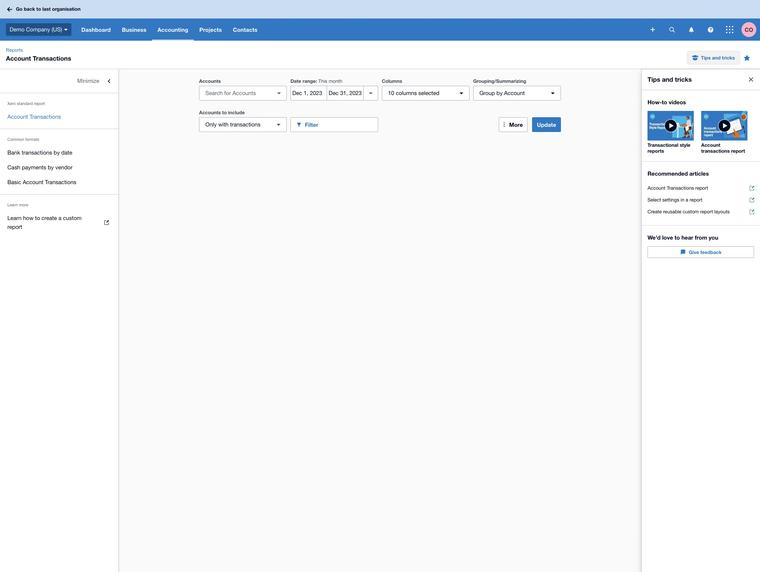 Task type: describe. For each thing, give the bounding box(es) containing it.
account transactions
[[7, 114, 61, 120]]

account inside account transactions report
[[702, 142, 721, 148]]

account transactions report
[[648, 185, 709, 191]]

select settings in a report
[[648, 197, 703, 203]]

account transactions report button
[[702, 111, 748, 154]]

from
[[695, 234, 708, 241]]

to for we'd love to hear from you
[[675, 234, 680, 241]]

create reusable custom report layouts link
[[648, 206, 755, 218]]

columns
[[382, 78, 402, 84]]

go back to last organisation link
[[4, 3, 85, 16]]

learn how to create a custom report link
[[0, 211, 118, 235]]

2 horizontal spatial svg image
[[651, 27, 655, 32]]

to left the include
[[222, 110, 227, 116]]

xero standard report
[[7, 101, 45, 106]]

love
[[662, 234, 673, 241]]

business
[[122, 26, 146, 33]]

reports
[[648, 148, 664, 154]]

transactional
[[648, 142, 679, 148]]

go back to last organisation
[[16, 6, 81, 12]]

a inside learn how to create a custom report
[[59, 215, 62, 221]]

columns
[[396, 90, 417, 96]]

we'd
[[648, 234, 661, 241]]

basic account transactions link
[[0, 175, 118, 190]]

1 vertical spatial tricks
[[675, 76, 692, 83]]

layouts
[[715, 209, 730, 215]]

create
[[648, 209, 662, 215]]

0 horizontal spatial and
[[662, 76, 674, 83]]

business button
[[116, 19, 152, 41]]

give
[[689, 250, 699, 255]]

give feedback
[[689, 250, 722, 255]]

open image
[[272, 86, 287, 101]]

reports link
[[3, 47, 26, 54]]

(us)
[[52, 26, 62, 32]]

learn for learn more
[[7, 203, 18, 207]]

report inside account transactions report
[[732, 148, 746, 154]]

settings
[[663, 197, 680, 203]]

remove from favorites image
[[740, 50, 755, 65]]

10
[[388, 90, 394, 96]]

accounts for accounts
[[199, 78, 221, 84]]

contacts
[[233, 26, 258, 33]]

1 horizontal spatial custom
[[683, 209, 699, 215]]

common
[[7, 137, 24, 142]]

videos
[[669, 99, 686, 106]]

accounts for accounts to include
[[199, 110, 221, 116]]

demo company (us) button
[[0, 19, 76, 41]]

date
[[61, 150, 72, 156]]

recommended articles
[[648, 170, 709, 177]]

0 horizontal spatial tips
[[648, 76, 661, 83]]

select settings in a report link
[[648, 194, 755, 206]]

10 columns selected
[[388, 90, 440, 96]]

tips and tricks inside button
[[701, 55, 735, 61]]

create reusable custom report layouts
[[648, 209, 730, 215]]

grouping/summarizing
[[473, 78, 527, 84]]

more
[[19, 203, 28, 207]]

formats
[[25, 137, 39, 142]]

go
[[16, 6, 23, 12]]

report inside learn how to create a custom report
[[7, 224, 22, 230]]

only
[[205, 121, 217, 128]]

1 vertical spatial tips and tricks
[[648, 76, 692, 83]]

and inside button
[[712, 55, 721, 61]]

co button
[[742, 19, 760, 41]]

account inside account transactions link
[[7, 114, 28, 120]]

cash payments by vendor link
[[0, 160, 118, 175]]

dashboard link
[[76, 19, 116, 41]]

projects button
[[194, 19, 227, 41]]

how
[[23, 215, 34, 221]]

feedback
[[701, 250, 722, 255]]

create
[[42, 215, 57, 221]]

articles
[[690, 170, 709, 177]]

1 horizontal spatial a
[[686, 197, 689, 203]]

reports account transactions
[[6, 47, 71, 62]]

tips inside tips and tricks button
[[701, 55, 711, 61]]

tips and tricks button
[[688, 52, 740, 64]]

how-
[[648, 99, 662, 106]]

accounts to include
[[199, 110, 245, 116]]

banner containing co
[[0, 0, 760, 41]]

only with transactions
[[205, 121, 261, 128]]

month
[[329, 78, 343, 84]]

basic
[[7, 179, 21, 185]]

report help panel close image
[[744, 72, 759, 87]]

Select start date field
[[291, 86, 327, 100]]

we'd love to hear from you
[[648, 234, 719, 241]]

by inside group by account popup button
[[497, 90, 503, 96]]

reports
[[6, 47, 23, 53]]

this
[[319, 78, 327, 84]]

transactions inside reports account transactions
[[33, 54, 71, 62]]

:
[[316, 78, 317, 84]]

svg image inside demo company (us) popup button
[[64, 29, 68, 31]]

transactional style reports button
[[648, 111, 694, 154]]



Task type: vqa. For each thing, say whether or not it's contained in the screenshot.
tricks inside the button
yes



Task type: locate. For each thing, give the bounding box(es) containing it.
tricks left remove from favorites image
[[722, 55, 735, 61]]

back
[[24, 6, 35, 12]]

tips and tricks up the 'how-to videos'
[[648, 76, 692, 83]]

account up select
[[648, 185, 666, 191]]

custom right create
[[63, 215, 82, 221]]

1 vertical spatial custom
[[63, 215, 82, 221]]

filter
[[305, 121, 318, 128]]

custom inside learn how to create a custom report
[[63, 215, 82, 221]]

to right how
[[35, 215, 40, 221]]

range
[[303, 78, 316, 84]]

co
[[745, 26, 754, 33]]

1 horizontal spatial tricks
[[722, 55, 735, 61]]

1 vertical spatial learn
[[7, 215, 21, 221]]

minimize
[[77, 78, 99, 84]]

only with transactions button
[[199, 117, 287, 132]]

group by account button
[[473, 86, 561, 101]]

vendor
[[55, 164, 73, 171]]

demo company (us)
[[10, 26, 62, 32]]

by inside cash payments by vendor link
[[48, 164, 54, 171]]

to for learn how to create a custom report
[[35, 215, 40, 221]]

tricks inside button
[[722, 55, 735, 61]]

cash
[[7, 164, 20, 171]]

account right style
[[702, 142, 721, 148]]

report inside the create reusable custom report layouts link
[[700, 209, 713, 215]]

learn more
[[7, 203, 28, 207]]

0 vertical spatial a
[[686, 197, 689, 203]]

1 horizontal spatial transactions
[[230, 121, 261, 128]]

give feedback button
[[648, 247, 755, 258]]

learn left more
[[7, 203, 18, 207]]

accounts up only
[[199, 110, 221, 116]]

list of convenience dates image
[[363, 86, 378, 101]]

transactions for account transactions report
[[702, 148, 730, 154]]

learn down learn more
[[7, 215, 21, 221]]

report
[[34, 101, 45, 106], [732, 148, 746, 154], [696, 185, 709, 191], [690, 197, 703, 203], [700, 209, 713, 215], [7, 224, 22, 230]]

by left vendor
[[48, 164, 54, 171]]

0 vertical spatial tricks
[[722, 55, 735, 61]]

account transactions report link
[[648, 183, 755, 194]]

tips and tricks left remove from favorites image
[[701, 55, 735, 61]]

transactions inside only with transactions popup button
[[230, 121, 261, 128]]

account down grouping/summarizing
[[504, 90, 525, 96]]

account inside account transactions report link
[[648, 185, 666, 191]]

0 horizontal spatial a
[[59, 215, 62, 221]]

tricks up videos
[[675, 76, 692, 83]]

0 vertical spatial custom
[[683, 209, 699, 215]]

transactions
[[33, 54, 71, 62], [30, 114, 61, 120], [45, 179, 76, 185], [667, 185, 694, 191]]

more
[[509, 121, 523, 128]]

learn inside learn how to create a custom report
[[7, 215, 21, 221]]

common formats
[[7, 137, 39, 142]]

0 vertical spatial accounts
[[199, 78, 221, 84]]

tips and tricks
[[701, 55, 735, 61], [648, 76, 692, 83]]

company
[[26, 26, 50, 32]]

select
[[648, 197, 661, 203]]

payments
[[22, 164, 46, 171]]

1 vertical spatial and
[[662, 76, 674, 83]]

transactions inside account transactions report
[[702, 148, 730, 154]]

bank transactions by date link
[[0, 145, 118, 160]]

2 horizontal spatial transactions
[[702, 148, 730, 154]]

recommended
[[648, 170, 688, 177]]

0 vertical spatial tips and tricks
[[701, 55, 735, 61]]

account transactions link
[[0, 110, 118, 124]]

a right create
[[59, 215, 62, 221]]

None field
[[199, 86, 287, 101]]

account inside group by account popup button
[[504, 90, 525, 96]]

0 horizontal spatial tricks
[[675, 76, 692, 83]]

by inside bank transactions by date 'link'
[[54, 150, 60, 156]]

and left remove from favorites image
[[712, 55, 721, 61]]

by for vendor
[[48, 164, 54, 171]]

hear
[[682, 234, 694, 241]]

1 horizontal spatial tips
[[701, 55, 711, 61]]

0 horizontal spatial tips and tricks
[[648, 76, 692, 83]]

to left last
[[36, 6, 41, 12]]

1 vertical spatial accounts
[[199, 110, 221, 116]]

0 vertical spatial by
[[497, 90, 503, 96]]

banner
[[0, 0, 760, 41]]

transactional style reports
[[648, 142, 691, 154]]

1 vertical spatial by
[[54, 150, 60, 156]]

accounting button
[[152, 19, 194, 41]]

0 horizontal spatial custom
[[63, 215, 82, 221]]

to left videos
[[662, 99, 668, 106]]

report inside account transactions report link
[[696, 185, 709, 191]]

transactions down formats
[[22, 150, 52, 156]]

reusable
[[663, 209, 682, 215]]

account down payments
[[23, 179, 43, 185]]

update button
[[532, 117, 561, 132]]

by down grouping/summarizing
[[497, 90, 503, 96]]

1 learn from the top
[[7, 203, 18, 207]]

standard
[[17, 101, 33, 106]]

1 vertical spatial a
[[59, 215, 62, 221]]

transactions down cash payments by vendor link
[[45, 179, 76, 185]]

Select end date field
[[327, 86, 363, 100]]

2 learn from the top
[[7, 215, 21, 221]]

a right in at the right top of page
[[686, 197, 689, 203]]

account transactions report
[[702, 142, 746, 154]]

0 vertical spatial and
[[712, 55, 721, 61]]

svg image
[[726, 26, 734, 33], [670, 27, 675, 32], [689, 27, 694, 32], [708, 27, 714, 32]]

0 horizontal spatial transactions
[[22, 150, 52, 156]]

by for date
[[54, 150, 60, 156]]

learn how to create a custom report
[[7, 215, 82, 230]]

1 accounts from the top
[[199, 78, 221, 84]]

to
[[36, 6, 41, 12], [662, 99, 668, 106], [222, 110, 227, 116], [35, 215, 40, 221], [675, 234, 680, 241]]

transactions for bank transactions by date
[[22, 150, 52, 156]]

accounts
[[199, 78, 221, 84], [199, 110, 221, 116]]

and
[[712, 55, 721, 61], [662, 76, 674, 83]]

0 vertical spatial tips
[[701, 55, 711, 61]]

how-to videos
[[648, 99, 686, 106]]

accounts up search for accounts text field
[[199, 78, 221, 84]]

0 horizontal spatial svg image
[[7, 7, 12, 12]]

transactions
[[230, 121, 261, 128], [702, 148, 730, 154], [22, 150, 52, 156]]

account down xero
[[7, 114, 28, 120]]

1 horizontal spatial and
[[712, 55, 721, 61]]

learn for learn how to create a custom report
[[7, 215, 21, 221]]

basic account transactions
[[7, 179, 76, 185]]

by left date
[[54, 150, 60, 156]]

transactions up minimize button
[[33, 54, 71, 62]]

2 vertical spatial by
[[48, 164, 54, 171]]

and up the 'how-to videos'
[[662, 76, 674, 83]]

a
[[686, 197, 689, 203], [59, 215, 62, 221]]

account inside basic account transactions link
[[23, 179, 43, 185]]

bank
[[7, 150, 20, 156]]

transactions down the include
[[230, 121, 261, 128]]

style
[[680, 142, 691, 148]]

transactions up in at the right top of page
[[667, 185, 694, 191]]

account
[[6, 54, 31, 62], [504, 90, 525, 96], [7, 114, 28, 120], [702, 142, 721, 148], [23, 179, 43, 185], [648, 185, 666, 191]]

by
[[497, 90, 503, 96], [54, 150, 60, 156], [48, 164, 54, 171]]

with
[[218, 121, 229, 128]]

learn
[[7, 203, 18, 207], [7, 215, 21, 221]]

in
[[681, 197, 685, 203]]

svg image inside go back to last organisation link
[[7, 7, 12, 12]]

contacts button
[[227, 19, 263, 41]]

update
[[537, 121, 556, 128]]

more button
[[499, 117, 528, 132]]

transactions inside bank transactions by date 'link'
[[22, 150, 52, 156]]

Search for Accounts text field
[[200, 86, 273, 100]]

transactions up articles
[[702, 148, 730, 154]]

group by account
[[480, 90, 525, 96]]

report inside select settings in a report link
[[690, 197, 703, 203]]

organisation
[[52, 6, 81, 12]]

custom down in at the right top of page
[[683, 209, 699, 215]]

selected
[[419, 90, 440, 96]]

svg image
[[7, 7, 12, 12], [651, 27, 655, 32], [64, 29, 68, 31]]

include
[[228, 110, 245, 116]]

1 vertical spatial tips
[[648, 76, 661, 83]]

date
[[291, 78, 301, 84]]

account inside reports account transactions
[[6, 54, 31, 62]]

transactions down "xero standard report"
[[30, 114, 61, 120]]

filter button
[[291, 117, 378, 132]]

1 horizontal spatial tips and tricks
[[701, 55, 735, 61]]

to right the love
[[675, 234, 680, 241]]

account down reports link
[[6, 54, 31, 62]]

minimize button
[[0, 74, 118, 88]]

last
[[42, 6, 51, 12]]

date range : this month
[[291, 78, 343, 84]]

to for go back to last organisation
[[36, 6, 41, 12]]

to inside learn how to create a custom report
[[35, 215, 40, 221]]

demo
[[10, 26, 24, 32]]

cash payments by vendor
[[7, 164, 73, 171]]

dashboard
[[81, 26, 111, 33]]

bank transactions by date
[[7, 150, 72, 156]]

2 accounts from the top
[[199, 110, 221, 116]]

1 horizontal spatial svg image
[[64, 29, 68, 31]]

0 vertical spatial learn
[[7, 203, 18, 207]]



